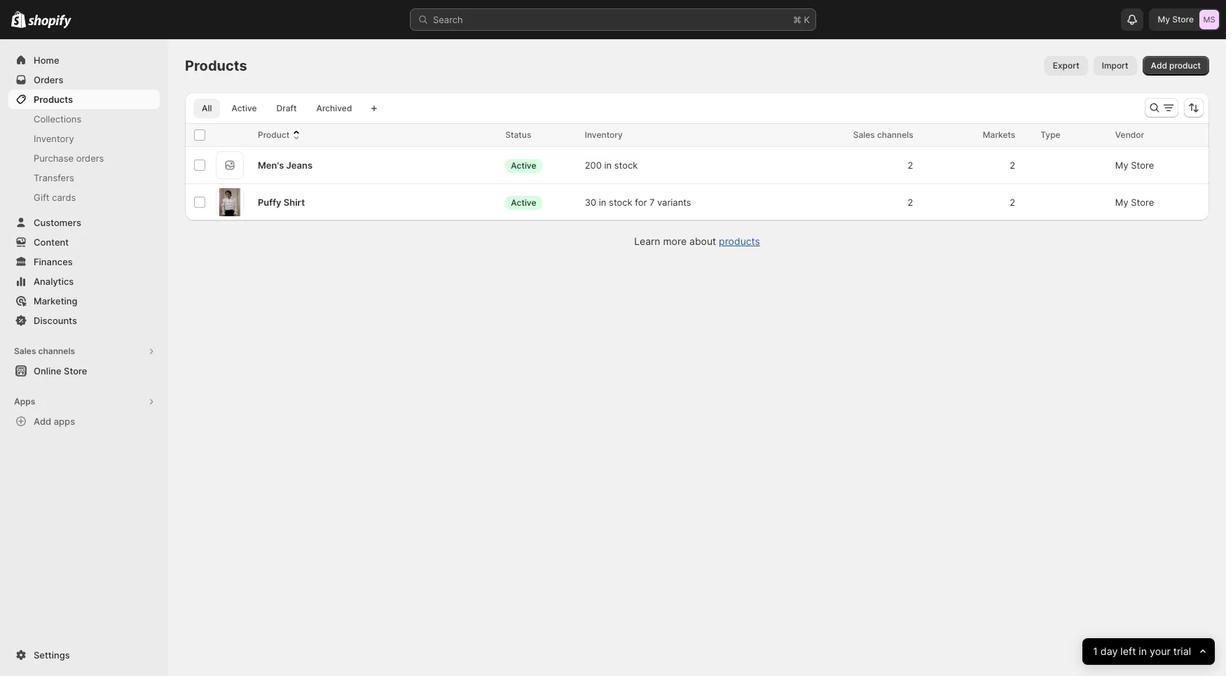 Task type: locate. For each thing, give the bounding box(es) containing it.
0 vertical spatial my
[[1158, 14, 1170, 25]]

active inside tab list
[[231, 103, 257, 114]]

0 vertical spatial add
[[1151, 60, 1167, 71]]

puffy shirt
[[258, 197, 305, 208]]

draft link
[[268, 99, 305, 118]]

settings
[[34, 650, 70, 661]]

2
[[907, 160, 913, 171], [1010, 160, 1015, 171], [907, 197, 913, 208], [1010, 197, 1015, 208]]

products
[[719, 235, 760, 247]]

1 horizontal spatial inventory
[[585, 130, 623, 140]]

1 vertical spatial my store
[[1115, 160, 1154, 171]]

2 vertical spatial active
[[511, 197, 536, 208]]

add product link
[[1142, 56, 1209, 76]]

variants
[[657, 197, 691, 208]]

in
[[604, 160, 612, 171], [599, 197, 606, 208], [1139, 646, 1147, 658]]

0 vertical spatial stock
[[614, 160, 638, 171]]

add
[[1151, 60, 1167, 71], [34, 416, 51, 427]]

in for 30
[[599, 197, 606, 208]]

1 horizontal spatial sales channels
[[853, 130, 913, 140]]

add product
[[1151, 60, 1201, 71]]

0 horizontal spatial products
[[34, 94, 73, 105]]

in right "200"
[[604, 160, 612, 171]]

store
[[1172, 14, 1194, 25], [1131, 160, 1154, 171], [1131, 197, 1154, 208], [64, 366, 87, 377]]

1 vertical spatial stock
[[609, 197, 632, 208]]

2 vertical spatial in
[[1139, 646, 1147, 658]]

content
[[34, 237, 69, 248]]

men's jeans link
[[258, 158, 313, 172]]

finances link
[[8, 252, 160, 272]]

my store image
[[1200, 10, 1219, 29]]

tab list
[[191, 98, 363, 118]]

0 vertical spatial in
[[604, 160, 612, 171]]

orders
[[76, 153, 104, 164]]

⌘ k
[[793, 14, 810, 25]]

transfers
[[34, 172, 74, 184]]

0 horizontal spatial channels
[[38, 346, 75, 357]]

men's jeans
[[258, 160, 313, 171]]

cards
[[52, 192, 76, 203]]

puffy shirt image
[[219, 188, 241, 216]]

vendor button
[[1115, 128, 1158, 142]]

export button
[[1044, 56, 1088, 76]]

1 vertical spatial sales channels
[[14, 346, 75, 357]]

apps button
[[8, 392, 160, 412]]

products link
[[719, 235, 760, 247]]

my
[[1158, 14, 1170, 25], [1115, 160, 1129, 171], [1115, 197, 1129, 208]]

1 day left in your trial button
[[1082, 639, 1215, 666]]

customers link
[[8, 213, 160, 233]]

add inside button
[[34, 416, 51, 427]]

type button
[[1041, 128, 1075, 142]]

product button
[[258, 128, 304, 142]]

customers
[[34, 217, 81, 228]]

1 horizontal spatial products
[[185, 57, 247, 74]]

in right 30
[[599, 197, 606, 208]]

k
[[804, 14, 810, 25]]

1 horizontal spatial add
[[1151, 60, 1167, 71]]

0 horizontal spatial sales
[[14, 346, 36, 357]]

my store for shirt
[[1115, 197, 1154, 208]]

1 vertical spatial sales
[[14, 346, 36, 357]]

sales channels
[[853, 130, 913, 140], [14, 346, 75, 357]]

inventory inside inventory link
[[34, 133, 74, 144]]

2 vertical spatial my store
[[1115, 197, 1154, 208]]

inventory up purchase
[[34, 133, 74, 144]]

archived link
[[308, 99, 360, 118]]

inventory
[[585, 130, 623, 140], [34, 133, 74, 144]]

gift cards
[[34, 192, 76, 203]]

active right all
[[231, 103, 257, 114]]

active
[[231, 103, 257, 114], [511, 160, 536, 171], [511, 197, 536, 208]]

sales
[[853, 130, 875, 140], [14, 346, 36, 357]]

add left product
[[1151, 60, 1167, 71]]

0 vertical spatial sales
[[853, 130, 875, 140]]

day
[[1100, 646, 1118, 658]]

200
[[585, 160, 602, 171]]

products
[[185, 57, 247, 74], [34, 94, 73, 105]]

0 vertical spatial channels
[[877, 130, 913, 140]]

sales channels button
[[8, 342, 160, 362]]

1 vertical spatial my
[[1115, 160, 1129, 171]]

online store link
[[8, 362, 160, 381]]

status
[[505, 130, 531, 140]]

1 horizontal spatial channels
[[877, 130, 913, 140]]

puffy shirt link
[[258, 195, 305, 209]]

2 vertical spatial my
[[1115, 197, 1129, 208]]

inventory up the 200 in stock
[[585, 130, 623, 140]]

1 day left in your trial
[[1093, 646, 1191, 658]]

active left 30
[[511, 197, 536, 208]]

analytics
[[34, 276, 74, 287]]

2 button
[[900, 151, 930, 179], [1003, 151, 1032, 179], [900, 188, 930, 216], [1003, 188, 1032, 216]]

200 in stock
[[585, 160, 638, 171]]

1
[[1093, 646, 1098, 658]]

active down status
[[511, 160, 536, 171]]

0 horizontal spatial sales channels
[[14, 346, 75, 357]]

1 vertical spatial active
[[511, 160, 536, 171]]

0 vertical spatial active
[[231, 103, 257, 114]]

products up collections
[[34, 94, 73, 105]]

add left "apps"
[[34, 416, 51, 427]]

about
[[689, 235, 716, 247]]

inventory button
[[585, 128, 637, 142]]

marketing link
[[8, 291, 160, 311]]

search
[[433, 14, 463, 25]]

0 vertical spatial sales channels
[[853, 130, 913, 140]]

⌘
[[793, 14, 801, 25]]

stock right "200"
[[614, 160, 638, 171]]

1 vertical spatial channels
[[38, 346, 75, 357]]

transfers link
[[8, 168, 160, 188]]

1 vertical spatial add
[[34, 416, 51, 427]]

in for 200
[[604, 160, 612, 171]]

active for men's jeans
[[511, 160, 536, 171]]

products up all
[[185, 57, 247, 74]]

home link
[[8, 50, 160, 70]]

learn more about products
[[634, 235, 760, 247]]

tab list containing all
[[191, 98, 363, 118]]

0 horizontal spatial add
[[34, 416, 51, 427]]

type
[[1041, 130, 1061, 140]]

import
[[1102, 60, 1128, 71]]

stock left for
[[609, 197, 632, 208]]

markets
[[983, 130, 1015, 140]]

0 horizontal spatial inventory
[[34, 133, 74, 144]]

channels
[[877, 130, 913, 140], [38, 346, 75, 357]]

stock for 200
[[614, 160, 638, 171]]

export
[[1053, 60, 1079, 71]]

in right the left
[[1139, 646, 1147, 658]]

shopify image
[[28, 15, 72, 29]]

content link
[[8, 233, 160, 252]]

sales channels inside button
[[14, 346, 75, 357]]

1 vertical spatial in
[[599, 197, 606, 208]]



Task type: describe. For each thing, give the bounding box(es) containing it.
apps
[[14, 397, 35, 407]]

1 vertical spatial products
[[34, 94, 73, 105]]

products link
[[8, 90, 160, 109]]

active link
[[223, 99, 265, 118]]

collections link
[[8, 109, 160, 129]]

your
[[1150, 646, 1170, 658]]

sales inside button
[[14, 346, 36, 357]]

active for puffy shirt
[[511, 197, 536, 208]]

collections
[[34, 114, 81, 125]]

more
[[663, 235, 687, 247]]

gift cards link
[[8, 188, 160, 207]]

add for add apps
[[34, 416, 51, 427]]

online
[[34, 366, 61, 377]]

shopify image
[[11, 11, 26, 28]]

archived
[[316, 103, 352, 114]]

0 vertical spatial products
[[185, 57, 247, 74]]

my for shirt
[[1115, 197, 1129, 208]]

inventory inside inventory button
[[585, 130, 623, 140]]

puffy
[[258, 197, 281, 208]]

my for jeans
[[1115, 160, 1129, 171]]

product
[[258, 130, 290, 140]]

purchase
[[34, 153, 74, 164]]

settings link
[[8, 646, 160, 666]]

my store for jeans
[[1115, 160, 1154, 171]]

learn
[[634, 235, 660, 247]]

purchase orders link
[[8, 149, 160, 168]]

add for add product
[[1151, 60, 1167, 71]]

orders
[[34, 74, 63, 85]]

home
[[34, 55, 59, 66]]

orders link
[[8, 70, 160, 90]]

jeans
[[286, 160, 313, 171]]

finances
[[34, 256, 73, 268]]

shirt
[[284, 197, 305, 208]]

for
[[635, 197, 647, 208]]

in inside dropdown button
[[1139, 646, 1147, 658]]

left
[[1120, 646, 1136, 658]]

trial
[[1173, 646, 1191, 658]]

apps
[[54, 416, 75, 427]]

30 in stock for 7 variants
[[585, 197, 691, 208]]

channels inside sales channels button
[[38, 346, 75, 357]]

7
[[649, 197, 655, 208]]

1 horizontal spatial sales
[[853, 130, 875, 140]]

30
[[585, 197, 596, 208]]

discounts
[[34, 315, 77, 327]]

all button
[[193, 99, 220, 118]]

store inside button
[[64, 366, 87, 377]]

draft
[[276, 103, 297, 114]]

purchase orders
[[34, 153, 104, 164]]

add apps button
[[8, 412, 160, 432]]

vendor
[[1115, 130, 1144, 140]]

online store button
[[0, 362, 168, 381]]

gift
[[34, 192, 49, 203]]

import button
[[1093, 56, 1137, 76]]

0 vertical spatial my store
[[1158, 14, 1194, 25]]

add apps
[[34, 416, 75, 427]]

online store
[[34, 366, 87, 377]]

analytics link
[[8, 272, 160, 291]]

product
[[1169, 60, 1201, 71]]

discounts link
[[8, 311, 160, 331]]

inventory link
[[8, 129, 160, 149]]

stock for 30
[[609, 197, 632, 208]]

all
[[202, 103, 212, 114]]

men's
[[258, 160, 284, 171]]

marketing
[[34, 296, 77, 307]]



Task type: vqa. For each thing, say whether or not it's contained in the screenshot.
City
no



